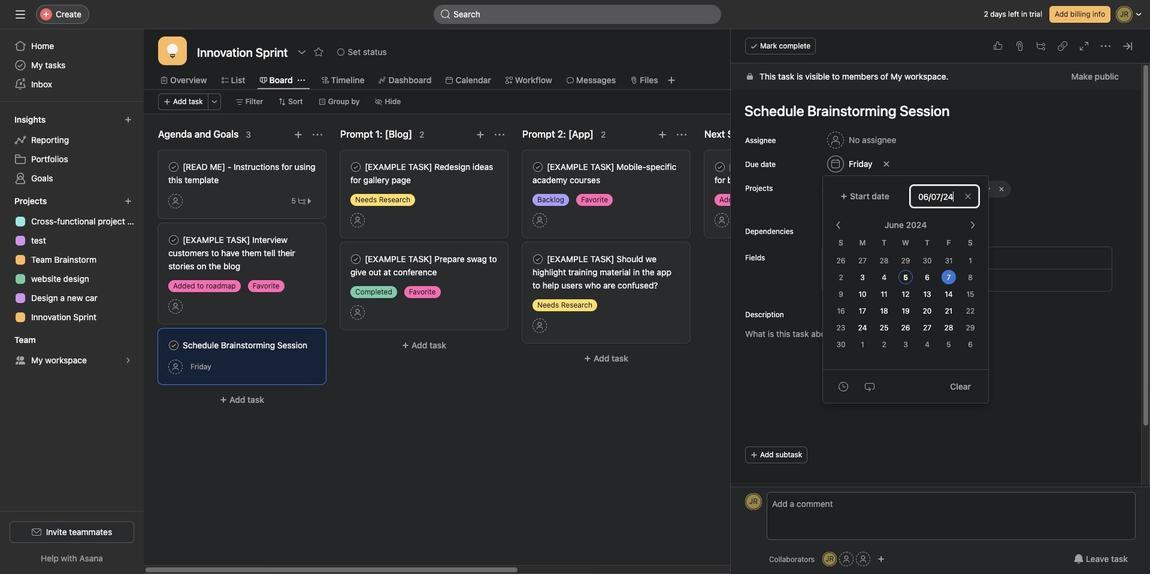 Task type: describe. For each thing, give the bounding box(es) containing it.
close details image
[[1123, 41, 1133, 51]]

set to repeat image
[[865, 382, 875, 392]]

2 mark complete image from the left
[[531, 160, 545, 174]]

full screen image
[[1080, 41, 1090, 51]]

clear due date image
[[883, 161, 890, 168]]

more section actions image for add task icon for first mark complete icon
[[313, 130, 322, 140]]

add task image
[[476, 130, 485, 140]]

attachments: add a file to this task, schedule brainstorming session image
[[1015, 41, 1025, 51]]

tab actions image
[[298, 77, 305, 84]]

show options image
[[297, 47, 307, 57]]

0 horizontal spatial jr image
[[750, 494, 758, 511]]

teams element
[[0, 330, 144, 373]]

more actions image
[[211, 98, 218, 105]]

1 mark complete image from the left
[[167, 160, 181, 174]]

0 horizontal spatial mark complete checkbox
[[167, 339, 181, 353]]

projects element
[[0, 191, 144, 330]]

add or remove collaborators image
[[878, 556, 885, 563]]

more section actions image for add task image at the left top of the page
[[495, 130, 505, 140]]



Task type: locate. For each thing, give the bounding box(es) containing it.
1 more section actions image from the left
[[313, 130, 322, 140]]

None text field
[[194, 41, 291, 63]]

0 vertical spatial jr image
[[750, 494, 758, 511]]

list box
[[434, 5, 722, 24]]

more actions for this task image
[[1102, 41, 1111, 51]]

1 vertical spatial mark complete checkbox
[[531, 252, 545, 267]]

0 horizontal spatial mark complete image
[[167, 160, 181, 174]]

copy task link image
[[1058, 41, 1068, 51]]

more section actions image for add task icon associated with first mark complete icon from right
[[677, 130, 687, 140]]

add time image
[[839, 382, 849, 392]]

schedule brainstorming session dialog
[[731, 29, 1151, 575]]

0 vertical spatial mark complete checkbox
[[713, 160, 728, 174]]

new project or portfolio image
[[125, 198, 132, 205]]

mark complete image
[[167, 160, 181, 174], [531, 160, 545, 174]]

2 horizontal spatial mark complete checkbox
[[713, 160, 728, 174]]

next month image
[[968, 221, 978, 230]]

insights element
[[0, 109, 144, 191]]

isinverse image
[[441, 10, 451, 19]]

0 likes. click to like this task image
[[994, 41, 1003, 51]]

1 horizontal spatial more section actions image
[[495, 130, 505, 140]]

add task image for first mark complete icon
[[294, 130, 303, 140]]

add tab image
[[667, 76, 676, 85]]

jr image
[[750, 494, 758, 511], [826, 553, 834, 567]]

global element
[[0, 29, 144, 101]]

mark complete image
[[349, 160, 363, 174], [713, 160, 728, 174], [167, 233, 181, 248], [349, 252, 363, 267], [531, 252, 545, 267], [167, 339, 181, 353]]

1 horizontal spatial mark complete checkbox
[[531, 252, 545, 267]]

Mark complete checkbox
[[713, 160, 728, 174], [531, 252, 545, 267], [167, 339, 181, 353]]

add task image
[[294, 130, 303, 140], [658, 130, 668, 140]]

1 add task image from the left
[[294, 130, 303, 140]]

2 more section actions image from the left
[[495, 130, 505, 140]]

hide sidebar image
[[16, 10, 25, 19]]

Task Name text field
[[737, 97, 1127, 125]]

1 horizontal spatial mark complete image
[[531, 160, 545, 174]]

light_bulb image
[[165, 44, 180, 58]]

see details, my workspace image
[[125, 357, 132, 364]]

previous month image
[[834, 221, 844, 230]]

add subtask image
[[1037, 41, 1046, 51]]

add to starred image
[[314, 47, 323, 57]]

1 horizontal spatial add task image
[[658, 130, 668, 140]]

add task image for first mark complete icon from right
[[658, 130, 668, 140]]

2 add task image from the left
[[658, 130, 668, 140]]

1 vertical spatial jr image
[[826, 553, 834, 567]]

more section actions image
[[313, 130, 322, 140], [495, 130, 505, 140], [677, 130, 687, 140]]

clear due date image
[[965, 193, 972, 200]]

1 horizontal spatial jr image
[[826, 553, 834, 567]]

add task image down tab actions image
[[294, 130, 303, 140]]

main content inside schedule brainstorming session dialog
[[731, 64, 1142, 556]]

2 vertical spatial mark complete checkbox
[[167, 339, 181, 353]]

add task image down add tab icon at the top
[[658, 130, 668, 140]]

Due date text field
[[911, 186, 979, 207]]

new insights image
[[125, 116, 132, 123]]

0 horizontal spatial more section actions image
[[313, 130, 322, 140]]

2 horizontal spatial more section actions image
[[677, 130, 687, 140]]

Mark complete checkbox
[[167, 160, 181, 174], [349, 160, 363, 174], [531, 160, 545, 174], [167, 233, 181, 248], [349, 252, 363, 267]]

0 horizontal spatial add task image
[[294, 130, 303, 140]]

remove image
[[997, 185, 1007, 194]]

main content
[[731, 64, 1142, 556]]

3 more section actions image from the left
[[677, 130, 687, 140]]



Task type: vqa. For each thing, say whether or not it's contained in the screenshot.
the bottom "Open User Profile" image
no



